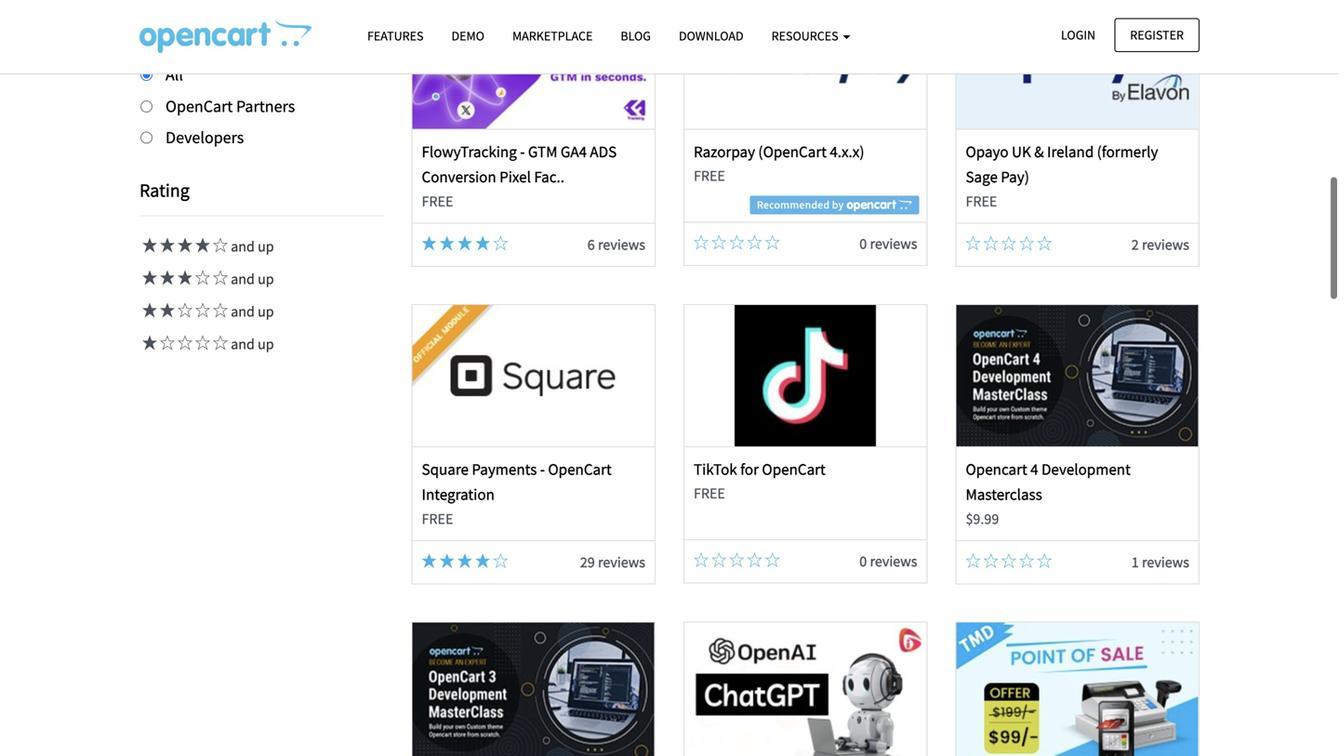 Task type: describe. For each thing, give the bounding box(es) containing it.
register
[[1130, 27, 1184, 43]]

developers
[[166, 127, 244, 148]]

and for second and up "link" from the bottom of the page
[[231, 302, 255, 321]]

1 reviews
[[1132, 553, 1189, 571]]

opencart extensions image
[[139, 20, 312, 53]]

reviews for opayo uk & ireland (formerly sage pay)
[[1142, 235, 1189, 254]]

reviews for opencart 4 development masterclass
[[1142, 553, 1189, 571]]

for
[[740, 459, 759, 479]]

opencart
[[966, 459, 1027, 479]]

0 reviews for tiktok for opencart
[[860, 552, 917, 571]]

features
[[367, 27, 424, 44]]

(opencart
[[758, 142, 827, 161]]

0 horizontal spatial opencart
[[166, 96, 233, 117]]

2 reviews
[[1132, 235, 1189, 254]]

marketplace link
[[498, 20, 607, 52]]

razorpay (opencart 4.x.x) link
[[694, 142, 864, 161]]

reviews for tiktok for opencart
[[870, 552, 917, 571]]

partners
[[236, 96, 295, 117]]

pay)
[[1001, 167, 1029, 187]]

chatgpt for opencart image
[[685, 623, 926, 756]]

up for first and up "link" from the bottom
[[258, 335, 274, 353]]

pixel
[[499, 167, 531, 187]]

flowytracking
[[422, 142, 517, 161]]

download
[[679, 27, 744, 44]]

flowytracking - gtm ga4 ads conversion pixel fac.. link
[[422, 142, 617, 187]]

up for second and up "link" from the top
[[258, 270, 274, 288]]

ga4
[[561, 142, 587, 161]]

free inside the square payments - opencart integration free
[[422, 509, 453, 528]]

0 reviews for razorpay (opencart 4.x.x)
[[860, 234, 917, 253]]

3 and up link from the top
[[139, 302, 274, 321]]

demo
[[452, 27, 484, 44]]

opencart 4 development masterclass link
[[966, 459, 1131, 504]]

features link
[[353, 20, 438, 52]]

sage
[[966, 167, 998, 187]]

opencart 4 development masterclass image
[[957, 305, 1198, 446]]

rating
[[139, 178, 190, 202]]

opencart 4 development masterclass $9.99
[[966, 459, 1131, 528]]

0 for tiktok for opencart
[[860, 552, 867, 571]]

login link
[[1045, 18, 1111, 52]]

tiktok for opencart image
[[685, 305, 926, 446]]

29 reviews
[[580, 553, 645, 571]]

gtm
[[528, 142, 558, 161]]

$9.99
[[966, 509, 999, 528]]

square payments - opencart integration image
[[413, 305, 654, 446]]

29
[[580, 553, 595, 571]]

razorpay (opencart 4.x.x) free
[[694, 142, 864, 185]]

opencart 3 development masterclass image
[[413, 623, 654, 756]]

2 and up link from the top
[[139, 270, 274, 288]]

razorpay (opencart 4.x.x) image
[[685, 0, 926, 129]]

reviews for razorpay (opencart 4.x.x)
[[870, 234, 917, 253]]

opayo uk & ireland (formerly sage pay) free
[[966, 142, 1158, 210]]

free inside opayo uk & ireland (formerly sage pay) free
[[966, 192, 997, 210]]

and for second and up "link" from the top
[[231, 270, 255, 288]]

register link
[[1114, 18, 1200, 52]]

login
[[1061, 27, 1096, 43]]

and up for first and up "link" from the top of the page
[[228, 237, 274, 256]]

up for second and up "link" from the bottom of the page
[[258, 302, 274, 321]]

blog
[[621, 27, 651, 44]]

free inside flowytracking - gtm ga4 ads conversion pixel fac.. free
[[422, 192, 453, 210]]

resources link
[[758, 20, 864, 52]]



Task type: locate. For each thing, give the bounding box(es) containing it.
free down razorpay
[[694, 167, 725, 185]]

fac..
[[534, 167, 564, 187]]

free down tiktok
[[694, 484, 725, 503]]

2 0 from the top
[[860, 552, 867, 571]]

demo link
[[438, 20, 498, 52]]

3 and up from the top
[[228, 302, 274, 321]]

opencart right for
[[762, 459, 826, 479]]

free down conversion
[[422, 192, 453, 210]]

star light image
[[422, 236, 437, 251], [457, 236, 472, 251], [475, 236, 490, 251], [139, 238, 157, 252], [139, 303, 157, 317], [157, 303, 175, 317], [139, 335, 157, 350], [422, 553, 437, 568], [440, 553, 454, 568], [457, 553, 472, 568], [475, 553, 490, 568]]

free
[[694, 167, 725, 185], [422, 192, 453, 210], [966, 192, 997, 210], [694, 484, 725, 503], [422, 509, 453, 528]]

&
[[1034, 142, 1044, 161]]

all
[[166, 64, 183, 85]]

- right payments
[[540, 459, 545, 479]]

0 for razorpay (opencart 4.x.x)
[[860, 234, 867, 253]]

4.x.x)
[[830, 142, 864, 161]]

and up
[[228, 237, 274, 256], [228, 270, 274, 288], [228, 302, 274, 321], [228, 335, 274, 353]]

4 and from the top
[[231, 335, 255, 353]]

1 vertical spatial -
[[540, 459, 545, 479]]

star light o image
[[712, 235, 726, 250], [747, 235, 762, 250], [493, 236, 508, 251], [984, 236, 999, 251], [1001, 236, 1016, 251], [1019, 236, 1034, 251], [210, 238, 228, 252], [193, 270, 210, 285], [210, 270, 228, 285], [193, 303, 210, 317], [210, 303, 228, 317], [193, 335, 210, 350], [694, 552, 709, 567], [493, 553, 508, 568], [966, 553, 981, 568], [984, 553, 999, 568], [1001, 553, 1016, 568], [1037, 553, 1052, 568]]

download link
[[665, 20, 758, 52]]

square payments - opencart integration link
[[422, 459, 612, 504]]

None radio
[[140, 100, 153, 112], [140, 132, 153, 144], [140, 100, 153, 112], [140, 132, 153, 144]]

1
[[1132, 553, 1139, 571]]

and for first and up "link" from the top of the page
[[231, 237, 255, 256]]

masterclass
[[966, 485, 1042, 504]]

0
[[860, 234, 867, 253], [860, 552, 867, 571]]

square payments - opencart integration free
[[422, 459, 612, 528]]

developed by
[[139, 10, 245, 33]]

2 horizontal spatial opencart
[[762, 459, 826, 479]]

2 0 reviews from the top
[[860, 552, 917, 571]]

reviews
[[870, 234, 917, 253], [598, 235, 645, 254], [1142, 235, 1189, 254], [870, 552, 917, 571], [598, 553, 645, 571], [1142, 553, 1189, 571]]

ads
[[590, 142, 617, 161]]

tiktok for opencart link
[[694, 459, 826, 479]]

star light o image
[[694, 235, 709, 250], [729, 235, 744, 250], [765, 235, 780, 250], [966, 236, 981, 251], [1037, 236, 1052, 251], [175, 303, 193, 317], [157, 335, 175, 350], [175, 335, 193, 350], [210, 335, 228, 350], [712, 552, 726, 567], [729, 552, 744, 567], [747, 552, 762, 567], [765, 552, 780, 567], [1019, 553, 1034, 568]]

up
[[258, 237, 274, 256], [258, 270, 274, 288], [258, 302, 274, 321], [258, 335, 274, 353]]

0 horizontal spatial -
[[520, 142, 525, 161]]

3 and from the top
[[231, 302, 255, 321]]

free down sage
[[966, 192, 997, 210]]

resources
[[772, 27, 841, 44]]

blog link
[[607, 20, 665, 52]]

ireland
[[1047, 142, 1094, 161]]

opayo
[[966, 142, 1009, 161]]

4 up from the top
[[258, 335, 274, 353]]

- inside flowytracking - gtm ga4 ads conversion pixel fac.. free
[[520, 142, 525, 161]]

0 vertical spatial -
[[520, 142, 525, 161]]

reviews for flowytracking - gtm ga4 ads conversion pixel fac..
[[598, 235, 645, 254]]

opencart up the developers
[[166, 96, 233, 117]]

up for first and up "link" from the top of the page
[[258, 237, 274, 256]]

flowytracking - gtm ga4 ads conversion pixel fac.. image
[[413, 0, 654, 129]]

marketplace
[[512, 27, 593, 44]]

payments
[[472, 459, 537, 479]]

1 horizontal spatial -
[[540, 459, 545, 479]]

-
[[520, 142, 525, 161], [540, 459, 545, 479]]

1 horizontal spatial opencart
[[548, 459, 612, 479]]

opencart point of sale system pos image
[[957, 623, 1198, 756]]

conversion
[[422, 167, 496, 187]]

opencart inside the square payments - opencart integration free
[[548, 459, 612, 479]]

and
[[231, 237, 255, 256], [231, 270, 255, 288], [231, 302, 255, 321], [231, 335, 255, 353]]

opencart
[[166, 96, 233, 117], [548, 459, 612, 479], [762, 459, 826, 479]]

by
[[227, 10, 245, 33]]

opayo uk & ireland (formerly sage pay) image
[[957, 0, 1198, 129]]

2 up from the top
[[258, 270, 274, 288]]

flowytracking - gtm ga4 ads conversion pixel fac.. free
[[422, 142, 617, 210]]

1 and from the top
[[231, 237, 255, 256]]

1 vertical spatial 0 reviews
[[860, 552, 917, 571]]

None radio
[[140, 69, 153, 81]]

and up for second and up "link" from the bottom of the page
[[228, 302, 274, 321]]

0 vertical spatial 0
[[860, 234, 867, 253]]

uk
[[1012, 142, 1031, 161]]

star light image
[[440, 236, 454, 251], [157, 238, 175, 252], [175, 238, 193, 252], [193, 238, 210, 252], [139, 270, 157, 285], [157, 270, 175, 285], [175, 270, 193, 285]]

integration
[[422, 485, 495, 504]]

1 vertical spatial 0
[[860, 552, 867, 571]]

2
[[1132, 235, 1139, 254]]

1 and up from the top
[[228, 237, 274, 256]]

development
[[1042, 459, 1131, 479]]

4
[[1031, 459, 1038, 479]]

opayo uk & ireland (formerly sage pay) link
[[966, 142, 1158, 187]]

6
[[588, 235, 595, 254]]

(formerly
[[1097, 142, 1158, 161]]

4 and up from the top
[[228, 335, 274, 353]]

tiktok
[[694, 459, 737, 479]]

and up for second and up "link" from the top
[[228, 270, 274, 288]]

1 0 from the top
[[860, 234, 867, 253]]

2 and from the top
[[231, 270, 255, 288]]

and for first and up "link" from the bottom
[[231, 335, 255, 353]]

6 reviews
[[588, 235, 645, 254]]

- left gtm
[[520, 142, 525, 161]]

0 reviews
[[860, 234, 917, 253], [860, 552, 917, 571]]

opencart right payments
[[548, 459, 612, 479]]

and up link
[[139, 237, 274, 256], [139, 270, 274, 288], [139, 302, 274, 321], [139, 335, 274, 353]]

3 up from the top
[[258, 302, 274, 321]]

1 up from the top
[[258, 237, 274, 256]]

reviews for square payments - opencart integration
[[598, 553, 645, 571]]

square
[[422, 459, 469, 479]]

razorpay
[[694, 142, 755, 161]]

free inside tiktok for opencart free
[[694, 484, 725, 503]]

opencart inside tiktok for opencart free
[[762, 459, 826, 479]]

developed
[[139, 10, 223, 33]]

1 0 reviews from the top
[[860, 234, 917, 253]]

0 vertical spatial 0 reviews
[[860, 234, 917, 253]]

1 and up link from the top
[[139, 237, 274, 256]]

4 and up link from the top
[[139, 335, 274, 353]]

tiktok for opencart free
[[694, 459, 826, 503]]

- inside the square payments - opencart integration free
[[540, 459, 545, 479]]

and up for first and up "link" from the bottom
[[228, 335, 274, 353]]

2 and up from the top
[[228, 270, 274, 288]]

free inside razorpay (opencart 4.x.x) free
[[694, 167, 725, 185]]

free down integration
[[422, 509, 453, 528]]

opencart partners
[[166, 96, 295, 117]]



Task type: vqa. For each thing, say whether or not it's contained in the screenshot.


